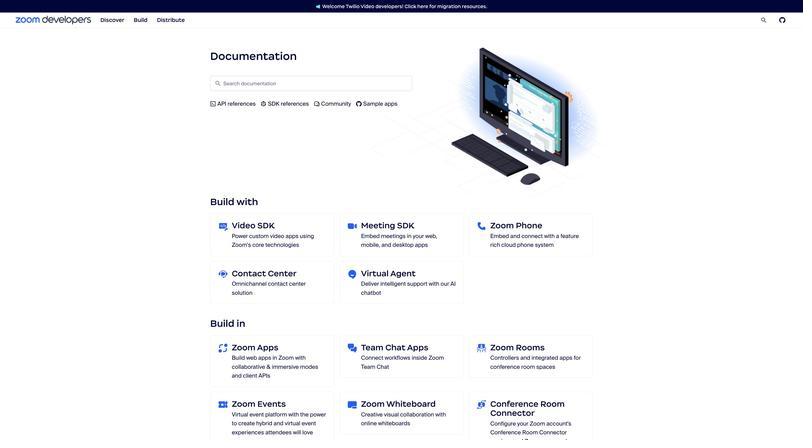 Task type: locate. For each thing, give the bounding box(es) containing it.
0 vertical spatial build
[[210, 196, 235, 208]]

in inside zoom apps build web apps in zoom with collaborative & immersive modes and client apis
[[273, 355, 277, 362]]

2 vertical spatial build
[[232, 355, 245, 362]]

1 vertical spatial virtual
[[232, 411, 248, 419]]

with inside 'zoom phone embed and connect with a feature rich cloud phone system'
[[545, 233, 555, 240]]

1 horizontal spatial virtual
[[361, 269, 389, 279]]

our
[[441, 280, 449, 288]]

1 vertical spatial team
[[361, 363, 376, 371]]

with for virtual agent
[[429, 280, 440, 288]]

1 horizontal spatial apps
[[407, 343, 429, 353]]

with inside the zoom whiteboard creative visual collaboration with online whiteboards
[[436, 411, 446, 419]]

and inside zoom events virtual event platform with the power to create hybrid and virtual event experiences attendees will love
[[274, 420, 284, 428]]

video right twilio
[[361, 3, 375, 9]]

with inside zoom events virtual event platform with the power to create hybrid and virtual event experiences attendees will love
[[289, 411, 299, 419]]

code sandbox image
[[261, 101, 268, 107], [261, 101, 267, 107]]

1 horizontal spatial for
[[574, 355, 581, 362]]

and
[[511, 233, 521, 240], [382, 242, 392, 249], [521, 355, 531, 362], [232, 372, 242, 380], [274, 420, 284, 428], [514, 438, 524, 440]]

in down solution
[[237, 318, 245, 330]]

zoom right inside
[[429, 355, 444, 362]]

for
[[430, 3, 437, 9], [574, 355, 581, 362]]

click
[[405, 3, 417, 9]]

web
[[246, 355, 257, 362]]

1 vertical spatial for
[[574, 355, 581, 362]]

1 references from the left
[[228, 100, 256, 108]]

twilio
[[346, 3, 360, 9]]

apps up technologies
[[286, 233, 299, 240]]

video up power
[[232, 221, 256, 231]]

conference
[[491, 363, 520, 371]]

references down the search documentation button
[[281, 100, 309, 108]]

references for sdk references
[[281, 100, 309, 108]]

center
[[289, 280, 306, 288]]

1 apps from the left
[[257, 343, 279, 353]]

2 vertical spatial in
[[273, 355, 277, 362]]

2 apps from the left
[[407, 343, 429, 353]]

intelligent
[[381, 280, 406, 288]]

sdk up meetings
[[397, 221, 415, 231]]

zoom-
[[525, 438, 543, 440]]

zoom rooms controllers and integrated apps for conference room spaces
[[491, 343, 581, 371]]

sdk up custom
[[258, 221, 275, 231]]

and inside conference room connector configure your zoom account's conference room connector services and zoom-manag
[[514, 438, 524, 440]]

0 horizontal spatial virtual
[[232, 411, 248, 419]]

connector down account's
[[540, 429, 567, 437]]

zoom's
[[232, 242, 251, 249]]

conference up services
[[491, 429, 521, 437]]

zoom apps build web apps in zoom with collaborative & immersive modes and client apis
[[232, 343, 318, 380]]

meeting sdk embed meetings in your web, mobile, and desktop apps
[[361, 221, 438, 249]]

and up room
[[521, 355, 531, 362]]

workflows
[[385, 355, 411, 362]]

zoom up immersive in the left bottom of the page
[[279, 355, 294, 362]]

and up cloud
[[511, 233, 521, 240]]

spaces
[[537, 363, 556, 371]]

for for twilio
[[430, 3, 437, 9]]

1 horizontal spatial github image
[[780, 17, 786, 23]]

1 horizontal spatial room
[[541, 399, 565, 409]]

0 vertical spatial virtual
[[361, 269, 389, 279]]

in up desktop
[[407, 233, 412, 240]]

power
[[310, 411, 326, 419]]

1 vertical spatial chat
[[377, 363, 389, 371]]

1 vertical spatial video
[[232, 221, 256, 231]]

embed inside 'zoom phone embed and connect with a feature rich cloud phone system'
[[491, 233, 509, 240]]

0 horizontal spatial for
[[430, 3, 437, 9]]

event up love
[[302, 420, 316, 428]]

0 horizontal spatial connector
[[491, 408, 535, 418]]

0 vertical spatial github image
[[780, 17, 786, 23]]

1 vertical spatial your
[[518, 420, 529, 428]]

references for api references
[[228, 100, 256, 108]]

zoom up zoom-
[[530, 420, 545, 428]]

your left web,
[[413, 233, 424, 240]]

github image inside sample apps link
[[356, 101, 364, 107]]

feature
[[561, 233, 579, 240]]

documentation
[[210, 49, 297, 63]]

with for zoom events
[[289, 411, 299, 419]]

0 horizontal spatial github image
[[356, 101, 362, 107]]

your up zoom-
[[518, 420, 529, 428]]

apps
[[257, 343, 279, 353], [407, 343, 429, 353]]

references right api
[[228, 100, 256, 108]]

0 horizontal spatial apps
[[257, 343, 279, 353]]

sdk
[[268, 100, 280, 108], [258, 221, 275, 231], [397, 221, 415, 231]]

virtual up deliver
[[361, 269, 389, 279]]

attendees
[[266, 429, 292, 437]]

apis
[[259, 372, 271, 380]]

github image inside sample apps link
[[356, 101, 362, 107]]

embed up "rich"
[[491, 233, 509, 240]]

search image
[[762, 17, 767, 23], [762, 17, 767, 23], [215, 81, 221, 86], [215, 81, 221, 86]]

create
[[238, 420, 255, 428]]

in
[[407, 233, 412, 240], [237, 318, 245, 330], [273, 355, 277, 362]]

1 vertical spatial room
[[523, 429, 538, 437]]

0 vertical spatial team
[[361, 343, 384, 353]]

0 vertical spatial for
[[430, 3, 437, 9]]

0 horizontal spatial your
[[413, 233, 424, 240]]

zoom events virtual event platform with the power to create hybrid and virtual event experiences attendees will love
[[232, 399, 326, 437]]

sample
[[364, 100, 383, 108]]

and down meetings
[[382, 242, 392, 249]]

community
[[321, 100, 351, 108]]

and left client
[[232, 372, 242, 380]]

zoom up controllers
[[491, 343, 514, 353]]

in up immersive in the left bottom of the page
[[273, 355, 277, 362]]

sdk references
[[268, 100, 309, 108]]

sdk inside meeting sdk embed meetings in your web, mobile, and desktop apps
[[397, 221, 415, 231]]

github image
[[780, 17, 786, 23], [356, 101, 364, 107]]

0 vertical spatial video
[[361, 3, 375, 9]]

zoom up creative
[[361, 399, 385, 409]]

connector
[[491, 408, 535, 418], [540, 429, 567, 437]]

conference up configure
[[491, 399, 539, 409]]

connector up configure
[[491, 408, 535, 418]]

platform
[[265, 411, 287, 419]]

apps right sample
[[385, 100, 398, 108]]

contact center omnichannel contact center solution
[[232, 269, 306, 297]]

comment image
[[314, 101, 321, 107], [314, 101, 320, 107]]

team
[[361, 343, 384, 353], [361, 363, 376, 371]]

1 embed from the left
[[361, 233, 380, 240]]

welcome twilio video developers! click here for migration resources. link
[[310, 3, 494, 10]]

0 vertical spatial your
[[413, 233, 424, 240]]

apps up &
[[258, 355, 271, 362]]

with
[[237, 196, 258, 208], [545, 233, 555, 240], [429, 280, 440, 288], [295, 355, 306, 362], [289, 411, 299, 419], [436, 411, 446, 419]]

1 horizontal spatial references
[[281, 100, 309, 108]]

search
[[224, 80, 240, 87]]

configure
[[491, 420, 516, 428]]

1 vertical spatial in
[[237, 318, 245, 330]]

zoom up cloud
[[491, 221, 514, 231]]

0 vertical spatial event
[[250, 411, 264, 419]]

virtual inside zoom events virtual event platform with the power to create hybrid and virtual event experiences attendees will love
[[232, 411, 248, 419]]

chat down connect
[[377, 363, 389, 371]]

community link
[[314, 100, 351, 108]]

and inside zoom rooms controllers and integrated apps for conference room spaces
[[521, 355, 531, 362]]

1 vertical spatial conference
[[491, 429, 521, 437]]

zoom inside zoom rooms controllers and integrated apps for conference room spaces
[[491, 343, 514, 353]]

for inside zoom rooms controllers and integrated apps for conference room spaces
[[574, 355, 581, 362]]

apps inside zoom apps build web apps in zoom with collaborative & immersive modes and client apis
[[258, 355, 271, 362]]

for inside welcome twilio video developers! click here for migration resources. link
[[430, 3, 437, 9]]

1 horizontal spatial your
[[518, 420, 529, 428]]

with inside virtual agent deliver intelligent support with our ai chatbot
[[429, 280, 440, 288]]

virtual up to at the bottom of the page
[[232, 411, 248, 419]]

room
[[522, 363, 535, 371]]

2 embed from the left
[[491, 233, 509, 240]]

1 vertical spatial event
[[302, 420, 316, 428]]

chatbot
[[361, 289, 381, 297]]

embed for zoom phone
[[491, 233, 509, 240]]

with inside zoom apps build web apps in zoom with collaborative & immersive modes and client apis
[[295, 355, 306, 362]]

welcome twilio video developers! click here for migration resources.
[[322, 3, 487, 9]]

apps inside video sdk power custom video apps using zoom's core technologies
[[286, 233, 299, 240]]

0 horizontal spatial in
[[237, 318, 245, 330]]

inside
[[412, 355, 428, 362]]

apps inside zoom rooms controllers and integrated apps for conference room spaces
[[560, 355, 573, 362]]

0 horizontal spatial event
[[250, 411, 264, 419]]

with for zoom phone
[[545, 233, 555, 240]]

sdk for meeting sdk
[[397, 221, 415, 231]]

room up zoom-
[[523, 429, 538, 437]]

for for rooms
[[574, 355, 581, 362]]

zoom
[[491, 221, 514, 231], [232, 343, 256, 353], [491, 343, 514, 353], [279, 355, 294, 362], [429, 355, 444, 362], [232, 399, 256, 409], [361, 399, 385, 409], [530, 420, 545, 428]]

your
[[413, 233, 424, 240], [518, 420, 529, 428]]

video
[[361, 3, 375, 9], [232, 221, 256, 231]]

apps right integrated
[[560, 355, 573, 362]]

2 horizontal spatial in
[[407, 233, 412, 240]]

zoom inside team chat apps connect workflows inside zoom team chat
[[429, 355, 444, 362]]

zoom inside the zoom whiteboard creative visual collaboration with online whiteboards
[[361, 399, 385, 409]]

apps up inside
[[407, 343, 429, 353]]

embed inside meeting sdk embed meetings in your web, mobile, and desktop apps
[[361, 233, 380, 240]]

and left zoom-
[[514, 438, 524, 440]]

sample apps link
[[356, 100, 398, 108]]

your inside conference room connector configure your zoom account's conference room connector services and zoom-manag
[[518, 420, 529, 428]]

1 horizontal spatial event
[[302, 420, 316, 428]]

1 horizontal spatial in
[[273, 355, 277, 362]]

0 vertical spatial in
[[407, 233, 412, 240]]

1 vertical spatial github image
[[356, 101, 364, 107]]

sdk inside video sdk power custom video apps using zoom's core technologies
[[258, 221, 275, 231]]

event up the 'hybrid'
[[250, 411, 264, 419]]

notification image
[[316, 4, 322, 9], [316, 4, 321, 9]]

sdk references link
[[261, 100, 309, 108]]

github image
[[780, 17, 786, 23], [356, 101, 362, 107]]

room
[[541, 399, 565, 409], [523, 429, 538, 437]]

team down connect
[[361, 363, 376, 371]]

chat
[[386, 343, 406, 353], [377, 363, 389, 371]]

embed
[[361, 233, 380, 240], [491, 233, 509, 240]]

video
[[270, 233, 284, 240]]

0 horizontal spatial embed
[[361, 233, 380, 240]]

0 horizontal spatial references
[[228, 100, 256, 108]]

0 vertical spatial chat
[[386, 343, 406, 353]]

0 horizontal spatial github image
[[356, 101, 364, 107]]

1 horizontal spatial embed
[[491, 233, 509, 240]]

embed up mobile,
[[361, 233, 380, 240]]

1 vertical spatial build
[[210, 318, 235, 330]]

event
[[250, 411, 264, 419], [302, 420, 316, 428]]

1 vertical spatial github image
[[356, 101, 362, 107]]

and inside zoom apps build web apps in zoom with collaborative & immersive modes and client apis
[[232, 372, 242, 380]]

room up account's
[[541, 399, 565, 409]]

chat up workflows
[[386, 343, 406, 353]]

0 vertical spatial github image
[[780, 17, 786, 23]]

and up attendees
[[274, 420, 284, 428]]

collaborative
[[232, 363, 265, 371]]

0 horizontal spatial video
[[232, 221, 256, 231]]

video inside video sdk power custom video apps using zoom's core technologies
[[232, 221, 256, 231]]

conference
[[491, 399, 539, 409], [491, 429, 521, 437]]

0 vertical spatial conference
[[491, 399, 539, 409]]

zoom up "create"
[[232, 399, 256, 409]]

1 vertical spatial connector
[[540, 429, 567, 437]]

build inside zoom apps build web apps in zoom with collaborative & immersive modes and client apis
[[232, 355, 245, 362]]

apps up &
[[257, 343, 279, 353]]

team up connect
[[361, 343, 384, 353]]

0 vertical spatial room
[[541, 399, 565, 409]]

2 references from the left
[[281, 100, 309, 108]]

comment image left community in the top of the page
[[314, 101, 320, 107]]

apps down web,
[[415, 242, 428, 249]]

1 horizontal spatial github image
[[780, 17, 786, 23]]

code image
[[210, 101, 218, 107], [210, 101, 216, 107]]

events
[[258, 399, 286, 409]]



Task type: describe. For each thing, give the bounding box(es) containing it.
hybrid
[[256, 420, 272, 428]]

developers!
[[376, 3, 404, 9]]

power
[[232, 233, 248, 240]]

account's
[[547, 420, 572, 428]]

system
[[535, 242, 554, 249]]

here
[[418, 3, 429, 9]]

immersive
[[272, 363, 299, 371]]

comment image down the search documentation button
[[314, 101, 321, 107]]

visual
[[384, 411, 399, 419]]

embed for meeting sdk
[[361, 233, 380, 240]]

contact
[[268, 280, 288, 288]]

zoom phone embed and connect with a feature rich cloud phone system
[[491, 221, 579, 249]]

controllers
[[491, 355, 519, 362]]

documentation
[[241, 80, 276, 87]]

apps inside zoom apps build web apps in zoom with collaborative & immersive modes and client apis
[[257, 343, 279, 353]]

0 horizontal spatial room
[[523, 429, 538, 437]]

support
[[407, 280, 428, 288]]

collaboration
[[400, 411, 434, 419]]

team chat apps connect workflows inside zoom team chat
[[361, 343, 444, 371]]

meetings
[[381, 233, 406, 240]]

&
[[267, 363, 271, 371]]

deliver
[[361, 280, 379, 288]]

connect
[[522, 233, 543, 240]]

experiences
[[232, 429, 264, 437]]

center
[[268, 269, 297, 279]]

phone
[[516, 221, 543, 231]]

ai
[[451, 280, 456, 288]]

solution
[[232, 289, 253, 297]]

apps inside team chat apps connect workflows inside zoom team chat
[[407, 343, 429, 353]]

technologies
[[266, 242, 299, 249]]

services
[[491, 438, 512, 440]]

a
[[556, 233, 560, 240]]

build for build in
[[210, 318, 235, 330]]

migration
[[438, 3, 461, 9]]

meeting
[[361, 221, 395, 231]]

zoom up web
[[232, 343, 256, 353]]

rich
[[491, 242, 500, 249]]

1 conference from the top
[[491, 399, 539, 409]]

conference room connector configure your zoom account's conference room connector services and zoom-manag
[[491, 399, 572, 440]]

desktop
[[393, 242, 414, 249]]

rooms
[[516, 343, 545, 353]]

2 conference from the top
[[491, 429, 521, 437]]

creative
[[361, 411, 383, 419]]

client
[[243, 372, 257, 380]]

using
[[300, 233, 314, 240]]

welcome
[[322, 3, 345, 9]]

with for zoom whiteboard
[[436, 411, 446, 419]]

your inside meeting sdk embed meetings in your web, mobile, and desktop apps
[[413, 233, 424, 240]]

1 horizontal spatial video
[[361, 3, 375, 9]]

to
[[232, 420, 237, 428]]

search documentation
[[224, 80, 276, 87]]

build in
[[210, 318, 245, 330]]

1 horizontal spatial connector
[[540, 429, 567, 437]]

zoom inside zoom events virtual event platform with the power to create hybrid and virtual event experiences attendees will love
[[232, 399, 256, 409]]

custom
[[249, 233, 269, 240]]

web,
[[426, 233, 438, 240]]

0 vertical spatial connector
[[491, 408, 535, 418]]

zoom developer logo image
[[16, 16, 91, 24]]

api
[[218, 100, 226, 108]]

integrated
[[532, 355, 559, 362]]

virtual agent deliver intelligent support with our ai chatbot
[[361, 269, 456, 297]]

love
[[303, 429, 313, 437]]

online
[[361, 420, 377, 428]]

virtual inside virtual agent deliver intelligent support with our ai chatbot
[[361, 269, 389, 279]]

and inside 'zoom phone embed and connect with a feature rich cloud phone system'
[[511, 233, 521, 240]]

video sdk power custom video apps using zoom's core technologies
[[232, 221, 314, 249]]

mobile,
[[361, 242, 380, 249]]

cloud
[[502, 242, 516, 249]]

and inside meeting sdk embed meetings in your web, mobile, and desktop apps
[[382, 242, 392, 249]]

apps inside meeting sdk embed meetings in your web, mobile, and desktop apps
[[415, 242, 428, 249]]

zoom inside 'zoom phone embed and connect with a feature rich cloud phone system'
[[491, 221, 514, 231]]

zoom whiteboard creative visual collaboration with online whiteboards
[[361, 399, 446, 428]]

sample apps
[[364, 100, 398, 108]]

whiteboards
[[378, 420, 410, 428]]

github image for topmost github image
[[780, 17, 786, 23]]

phone
[[518, 242, 534, 249]]

api references link
[[210, 100, 256, 108]]

core
[[253, 242, 264, 249]]

api references
[[218, 100, 256, 108]]

github image for github image inside the sample apps link
[[356, 101, 362, 107]]

resources.
[[462, 3, 487, 9]]

build for build with
[[210, 196, 235, 208]]

sdk for video sdk
[[258, 221, 275, 231]]

1 team from the top
[[361, 343, 384, 353]]

sdk down documentation at the left of the page
[[268, 100, 280, 108]]

build with
[[210, 196, 258, 208]]

will
[[293, 429, 301, 437]]

in inside meeting sdk embed meetings in your web, mobile, and desktop apps
[[407, 233, 412, 240]]

search documentation button
[[210, 76, 413, 91]]

modes
[[300, 363, 318, 371]]

the
[[300, 411, 309, 419]]

virtual
[[285, 420, 301, 428]]

whiteboard
[[387, 399, 436, 409]]

contact
[[232, 269, 266, 279]]

connect
[[361, 355, 384, 362]]

omnichannel
[[232, 280, 267, 288]]

2 team from the top
[[361, 363, 376, 371]]

zoom inside conference room connector configure your zoom account's conference room connector services and zoom-manag
[[530, 420, 545, 428]]



Task type: vqa. For each thing, say whether or not it's contained in the screenshot.


